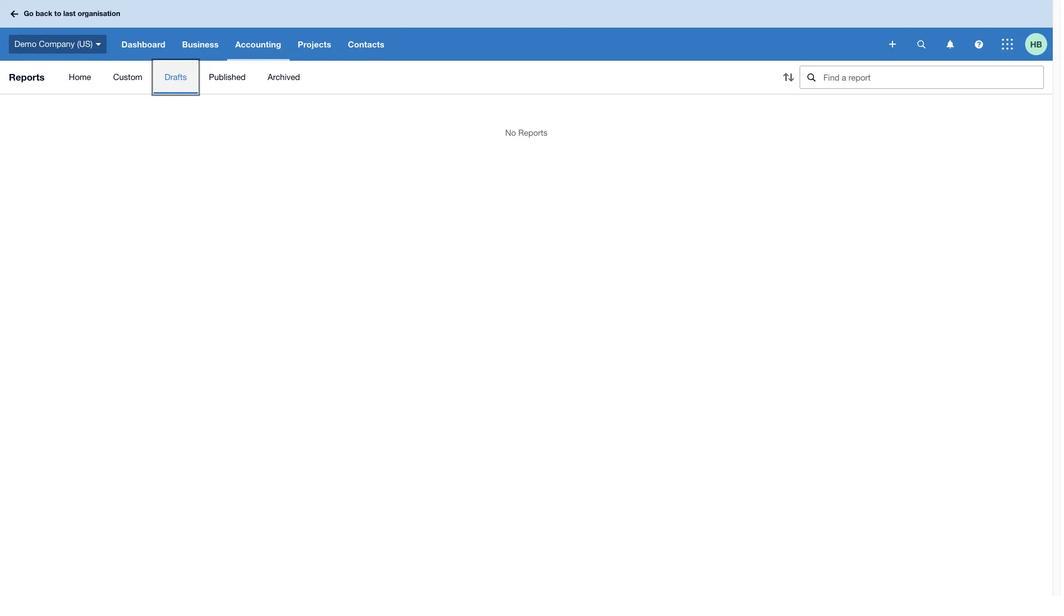 Task type: describe. For each thing, give the bounding box(es) containing it.
demo company (us)
[[14, 39, 93, 49]]

custom link
[[102, 61, 153, 94]]

svg image inside demo company (us) popup button
[[95, 43, 101, 46]]

accounting button
[[227, 28, 290, 61]]

back
[[36, 9, 52, 18]]

1 horizontal spatial reports
[[518, 128, 548, 138]]

navigation inside banner
[[113, 28, 882, 61]]

archived
[[268, 72, 300, 82]]

drafts menu item
[[153, 61, 198, 94]]

company
[[39, 39, 75, 49]]

go
[[24, 9, 34, 18]]

contacts
[[348, 39, 385, 49]]

hb button
[[1025, 28, 1053, 61]]

no reports
[[505, 128, 548, 138]]

Find a report text field
[[823, 66, 1044, 88]]

custom
[[113, 72, 142, 82]]

published
[[209, 72, 246, 82]]

svg image inside go back to last organisation link
[[11, 10, 18, 17]]

projects
[[298, 39, 331, 49]]

drafts link
[[153, 61, 198, 94]]

0 vertical spatial reports
[[9, 71, 45, 83]]

home
[[69, 72, 91, 82]]



Task type: vqa. For each thing, say whether or not it's contained in the screenshot.
Basic Account Transactions
no



Task type: locate. For each thing, give the bounding box(es) containing it.
last
[[63, 9, 76, 18]]

reports down demo
[[9, 71, 45, 83]]

published link
[[198, 61, 257, 94]]

navigation containing dashboard
[[113, 28, 882, 61]]

go back to last organisation
[[24, 9, 120, 18]]

demo
[[14, 39, 37, 49]]

None field
[[800, 66, 1044, 89]]

1 horizontal spatial svg image
[[975, 40, 983, 48]]

2 horizontal spatial svg image
[[1002, 39, 1013, 50]]

demo company (us) button
[[0, 28, 113, 61]]

menu
[[58, 61, 769, 94]]

dashboard
[[121, 39, 166, 49]]

projects button
[[290, 28, 340, 61]]

home link
[[58, 61, 102, 94]]

archived link
[[257, 61, 311, 94]]

navigation
[[113, 28, 882, 61]]

1 vertical spatial reports
[[518, 128, 548, 138]]

reports
[[9, 71, 45, 83], [518, 128, 548, 138]]

business button
[[174, 28, 227, 61]]

sort reports image
[[778, 66, 800, 88]]

svg image
[[11, 10, 18, 17], [1002, 39, 1013, 50], [975, 40, 983, 48]]

accounting
[[235, 39, 281, 49]]

organisation
[[78, 9, 120, 18]]

banner containing hb
[[0, 0, 1053, 61]]

no
[[505, 128, 516, 138]]

(us)
[[77, 39, 93, 49]]

0 horizontal spatial reports
[[9, 71, 45, 83]]

svg image
[[917, 40, 926, 48], [947, 40, 954, 48], [889, 41, 896, 48], [95, 43, 101, 46]]

hb
[[1030, 39, 1042, 49]]

reports right no
[[518, 128, 548, 138]]

contacts button
[[340, 28, 393, 61]]

business
[[182, 39, 219, 49]]

go back to last organisation link
[[7, 4, 127, 24]]

banner
[[0, 0, 1053, 61]]

0 horizontal spatial svg image
[[11, 10, 18, 17]]

drafts
[[165, 72, 187, 82]]

dashboard link
[[113, 28, 174, 61]]

menu containing home
[[58, 61, 769, 94]]

to
[[54, 9, 61, 18]]



